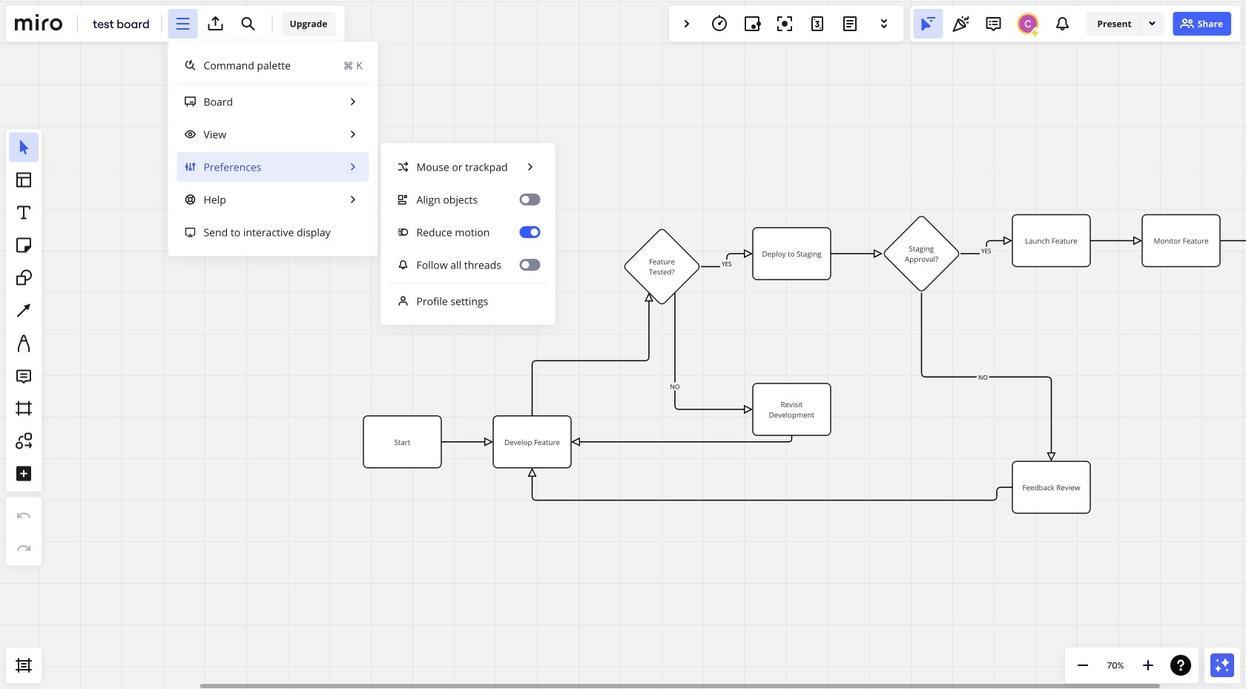 Task type: locate. For each thing, give the bounding box(es) containing it.
spagx image
[[1147, 17, 1159, 29], [184, 226, 196, 238]]

checkbox item
[[177, 50, 369, 80], [390, 185, 546, 214], [390, 217, 546, 247], [390, 250, 546, 280]]

1 horizontal spatial spagx image
[[1147, 17, 1159, 29]]

feed image
[[1054, 15, 1072, 33]]

spagx image
[[1179, 15, 1196, 33], [1029, 27, 1041, 39]]

spagx image inside communication toolbar
[[1147, 17, 1159, 29]]

communication toolbar
[[911, 6, 1240, 42]]

0 vertical spatial spagx image
[[1147, 17, 1159, 29]]

0 horizontal spatial spagx image
[[184, 226, 196, 238]]

1 vertical spatial spagx image
[[184, 226, 196, 238]]

menu item
[[177, 87, 369, 116], [177, 119, 369, 149], [177, 152, 369, 182], [390, 152, 546, 182], [177, 185, 369, 214], [177, 217, 369, 247], [390, 286, 546, 316]]

0 horizontal spatial spagx image
[[1029, 27, 1041, 39]]

search image
[[239, 15, 257, 33]]



Task type: describe. For each thing, give the bounding box(es) containing it.
collaboration toolbar
[[669, 6, 904, 42]]

export this board image
[[207, 15, 225, 33]]

hide collaborators' cursors image
[[920, 15, 937, 33]]

comment image
[[985, 15, 1003, 33]]

main menu image
[[174, 15, 192, 33]]

board toolbar
[[6, 6, 555, 325]]

creation toolbar
[[6, 47, 42, 648]]

open frames image
[[15, 657, 33, 674]]

1 horizontal spatial spagx image
[[1179, 15, 1196, 33]]

hide apps image
[[678, 15, 696, 33]]



Task type: vqa. For each thing, say whether or not it's contained in the screenshot.
2nd "Invited User" Icon
no



